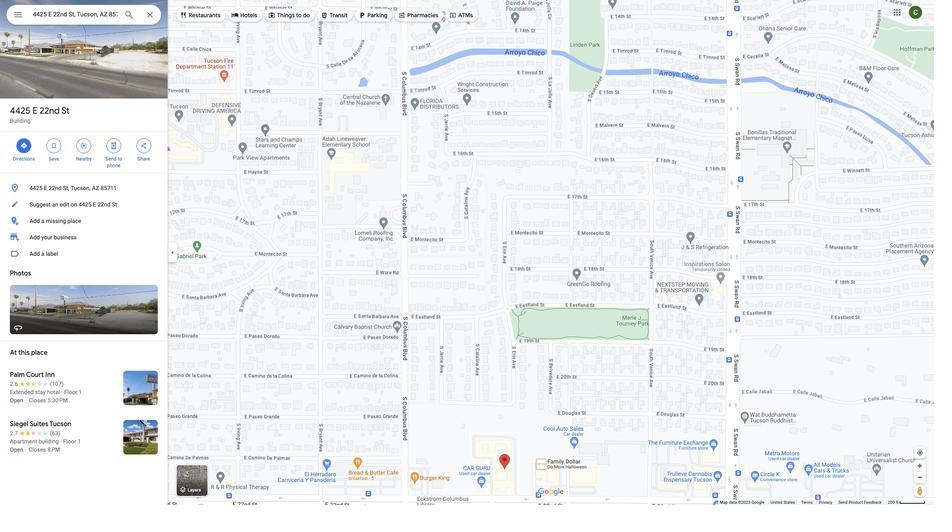 Task type: vqa. For each thing, say whether or not it's contained in the screenshot.
to to the top
yes



Task type: locate. For each thing, give the bounding box(es) containing it.
2 add from the top
[[30, 234, 40, 241]]

4425
[[10, 105, 30, 117], [30, 185, 43, 192], [79, 201, 92, 208]]

1 ⋅ from the top
[[25, 398, 27, 404]]

a for label
[[41, 251, 44, 257]]

0 horizontal spatial e
[[33, 105, 38, 117]]

open
[[10, 398, 23, 404], [10, 447, 23, 453]]


[[321, 11, 328, 20]]

0 vertical spatial place
[[67, 218, 81, 224]]

add a missing place button
[[0, 213, 168, 229]]

add a label
[[30, 251, 58, 257]]

floor down tucson
[[63, 439, 76, 445]]

· inside the extended stay hotel · floor 1 open ⋅ closes 5:30 pm
[[61, 389, 63, 396]]

2 vertical spatial e
[[93, 201, 96, 208]]

closes down building
[[29, 447, 46, 453]]

0 vertical spatial st
[[61, 105, 70, 117]]

©2023
[[738, 501, 751, 505]]


[[180, 11, 187, 20]]

place
[[67, 218, 81, 224], [31, 349, 48, 357]]

200 ft button
[[888, 501, 926, 505]]

1 closes from the top
[[29, 398, 46, 404]]

closes inside the apartment building · floor 1 open ⋅ closes 8 pm
[[29, 447, 46, 453]]

add left your
[[30, 234, 40, 241]]

1 vertical spatial ⋅
[[25, 447, 27, 453]]

4425 e 22nd st main content
[[0, 0, 168, 506]]

4425 inside button
[[79, 201, 92, 208]]

add a missing place
[[30, 218, 81, 224]]

1 horizontal spatial send
[[839, 501, 848, 505]]

 search field
[[7, 5, 161, 26]]

label
[[46, 251, 58, 257]]

2 horizontal spatial e
[[93, 201, 96, 208]]

 button
[[7, 5, 30, 26]]

2 vertical spatial 22nd
[[98, 201, 111, 208]]

floor up 5:30 pm
[[64, 389, 77, 396]]

1 horizontal spatial place
[[67, 218, 81, 224]]

send left 'product'
[[839, 501, 848, 505]]

open inside the apartment building · floor 1 open ⋅ closes 8 pm
[[10, 447, 23, 453]]

0 vertical spatial add
[[30, 218, 40, 224]]

a for missing
[[41, 218, 44, 224]]

send for send to phone
[[105, 156, 117, 162]]

22nd inside 4425 e 22nd st, tucson, az 85711 button
[[49, 185, 62, 192]]

closes
[[29, 398, 46, 404], [29, 447, 46, 453]]

a left the label
[[41, 251, 44, 257]]

4425 up suggest
[[30, 185, 43, 192]]

send inside button
[[839, 501, 848, 505]]

2 vertical spatial 4425
[[79, 201, 92, 208]]

a inside button
[[41, 251, 44, 257]]

add inside button
[[30, 251, 40, 257]]

directions
[[13, 156, 35, 162]]

zoom out image
[[917, 475, 923, 481]]

open down extended
[[10, 398, 23, 404]]

4425 up building
[[10, 105, 30, 117]]

to
[[296, 12, 302, 19], [118, 156, 122, 162]]

0 vertical spatial ·
[[61, 389, 63, 396]]

show street view coverage image
[[914, 485, 926, 497]]

e
[[33, 105, 38, 117], [44, 185, 47, 192], [93, 201, 96, 208]]

1 horizontal spatial st
[[112, 201, 117, 208]]

0 vertical spatial a
[[41, 218, 44, 224]]

(63)
[[50, 430, 60, 437]]

a inside button
[[41, 218, 44, 224]]

send product feedback button
[[839, 500, 882, 506]]

2 ⋅ from the top
[[25, 447, 27, 453]]

1
[[79, 389, 82, 396], [78, 439, 81, 445]]

send for send product feedback
[[839, 501, 848, 505]]

1 horizontal spatial to
[[296, 12, 302, 19]]

parking
[[368, 12, 388, 19]]

send
[[105, 156, 117, 162], [839, 501, 848, 505]]

terms button
[[802, 500, 813, 506]]

4425 inside the 4425 e 22nd st building
[[10, 105, 30, 117]]

google account: christina overa  
(christinaovera9@gmail.com) image
[[909, 6, 922, 19]]

add a label button
[[0, 246, 168, 262]]

0 horizontal spatial to
[[118, 156, 122, 162]]

5:30 pm
[[47, 398, 68, 404]]

 pharmacies
[[398, 11, 439, 20]]

a left the missing
[[41, 218, 44, 224]]

place down 'on'
[[67, 218, 81, 224]]

palm
[[10, 371, 25, 379]]

1 horizontal spatial e
[[44, 185, 47, 192]]

1 a from the top
[[41, 218, 44, 224]]

1 open from the top
[[10, 398, 23, 404]]

privacy
[[819, 501, 833, 505]]

add for add a label
[[30, 251, 40, 257]]

8 pm
[[47, 447, 60, 453]]

place right the this
[[31, 349, 48, 357]]

1 vertical spatial 4425
[[30, 185, 43, 192]]

add for add your business
[[30, 234, 40, 241]]

apartment
[[10, 439, 37, 445]]

add down suggest
[[30, 218, 40, 224]]

4425 inside button
[[30, 185, 43, 192]]

e inside button
[[93, 201, 96, 208]]

·
[[61, 389, 63, 396], [60, 439, 62, 445]]

1 vertical spatial 22nd
[[49, 185, 62, 192]]

0 vertical spatial closes
[[29, 398, 46, 404]]

2.7
[[10, 430, 18, 437]]

business
[[54, 234, 77, 241]]

 hotels
[[231, 11, 257, 20]]

add left the label
[[30, 251, 40, 257]]

0 horizontal spatial st
[[61, 105, 70, 117]]

0 vertical spatial ⋅
[[25, 398, 27, 404]]

1 add from the top
[[30, 218, 40, 224]]

footer
[[720, 500, 888, 506]]

suggest an edit on 4425 e 22nd st button
[[0, 197, 168, 213]]

2.7 stars 63 reviews image
[[10, 430, 60, 438]]

22nd up 
[[40, 105, 60, 117]]

collapse side panel image
[[168, 248, 177, 257]]

extended
[[10, 389, 34, 396]]

0 horizontal spatial send
[[105, 156, 117, 162]]

2 a from the top
[[41, 251, 44, 257]]

⋅ down extended
[[25, 398, 27, 404]]

⋅ down apartment
[[25, 447, 27, 453]]

(107)
[[50, 381, 64, 388]]

1 vertical spatial st
[[112, 201, 117, 208]]

google maps element
[[0, 0, 934, 506]]

floor inside the extended stay hotel · floor 1 open ⋅ closes 5:30 pm
[[64, 389, 77, 396]]

1 vertical spatial send
[[839, 501, 848, 505]]

az
[[92, 185, 99, 192]]

footer inside google maps 'element'
[[720, 500, 888, 506]]

1 vertical spatial ·
[[60, 439, 62, 445]]

closes down stay
[[29, 398, 46, 404]]

do
[[303, 12, 310, 19]]

st inside suggest an edit on 4425 e 22nd st button
[[112, 201, 117, 208]]

0 vertical spatial open
[[10, 398, 23, 404]]

none field inside 4425 e 22nd st, tucson, az 85711 "field"
[[33, 9, 118, 19]]

0 vertical spatial e
[[33, 105, 38, 117]]

to up phone
[[118, 156, 122, 162]]

2 vertical spatial add
[[30, 251, 40, 257]]

add inside button
[[30, 218, 40, 224]]

to left do
[[296, 12, 302, 19]]

send up phone
[[105, 156, 117, 162]]

4425 for st,
[[30, 185, 43, 192]]

2 closes from the top
[[29, 447, 46, 453]]

4425 right 'on'
[[79, 201, 92, 208]]

1 vertical spatial floor
[[63, 439, 76, 445]]

0 vertical spatial 22nd
[[40, 105, 60, 117]]

restaurants
[[189, 12, 221, 19]]

1 vertical spatial open
[[10, 447, 23, 453]]

apartment building · floor 1 open ⋅ closes 8 pm
[[10, 439, 81, 453]]

send inside send to phone
[[105, 156, 117, 162]]

1 vertical spatial closes
[[29, 447, 46, 453]]

tucson
[[50, 421, 71, 429]]

open down apartment
[[10, 447, 23, 453]]

1 vertical spatial a
[[41, 251, 44, 257]]

4425 for st
[[10, 105, 30, 117]]

⋅ inside the extended stay hotel · floor 1 open ⋅ closes 5:30 pm
[[25, 398, 27, 404]]

0 vertical spatial 4425
[[10, 105, 30, 117]]

1 right hotel on the bottom left of the page
[[79, 389, 82, 396]]

· right hotel on the bottom left of the page
[[61, 389, 63, 396]]

0 vertical spatial to
[[296, 12, 302, 19]]

st,
[[63, 185, 69, 192]]

22nd down 85711
[[98, 201, 111, 208]]

2 open from the top
[[10, 447, 23, 453]]

missing
[[46, 218, 66, 224]]

None field
[[33, 9, 118, 19]]

22nd for st
[[40, 105, 60, 117]]

3 add from the top
[[30, 251, 40, 257]]

footer containing map data ©2023 google
[[720, 500, 888, 506]]

22nd
[[40, 105, 60, 117], [49, 185, 62, 192], [98, 201, 111, 208]]

0 vertical spatial 1
[[79, 389, 82, 396]]


[[50, 141, 58, 150]]

22nd inside the 4425 e 22nd st building
[[40, 105, 60, 117]]

⋅
[[25, 398, 27, 404], [25, 447, 27, 453]]

1 vertical spatial place
[[31, 349, 48, 357]]

e inside button
[[44, 185, 47, 192]]

to inside send to phone
[[118, 156, 122, 162]]

1 vertical spatial to
[[118, 156, 122, 162]]

0 vertical spatial send
[[105, 156, 117, 162]]

closes inside the extended stay hotel · floor 1 open ⋅ closes 5:30 pm
[[29, 398, 46, 404]]

1 vertical spatial add
[[30, 234, 40, 241]]

· down (63) on the bottom of page
[[60, 439, 62, 445]]

e inside the 4425 e 22nd st building
[[33, 105, 38, 117]]


[[140, 141, 147, 150]]

stay
[[35, 389, 46, 396]]

zoom in image
[[917, 463, 923, 469]]

1 vertical spatial 1
[[78, 439, 81, 445]]

palm court inn
[[10, 371, 55, 379]]

floor inside the apartment building · floor 1 open ⋅ closes 8 pm
[[63, 439, 76, 445]]

1 right building
[[78, 439, 81, 445]]


[[13, 9, 23, 21]]

st
[[61, 105, 70, 117], [112, 201, 117, 208]]

1 vertical spatial e
[[44, 185, 47, 192]]

0 vertical spatial floor
[[64, 389, 77, 396]]

atms
[[458, 12, 473, 19]]

show your location image
[[917, 450, 924, 457]]

22nd left st,
[[49, 185, 62, 192]]



Task type: describe. For each thing, give the bounding box(es) containing it.
 atms
[[449, 11, 473, 20]]

tucson,
[[71, 185, 91, 192]]

united states button
[[771, 500, 795, 506]]

1 inside the extended stay hotel · floor 1 open ⋅ closes 5:30 pm
[[79, 389, 82, 396]]

united
[[771, 501, 783, 505]]

siegel suites tucson
[[10, 421, 71, 429]]

this
[[18, 349, 30, 357]]

actions for 4425 e 22nd st region
[[0, 132, 168, 173]]

at this place
[[10, 349, 48, 357]]


[[398, 11, 406, 20]]

suggest an edit on 4425 e 22nd st
[[30, 201, 117, 208]]

send to phone
[[105, 156, 122, 169]]

inn
[[45, 371, 55, 379]]

map
[[720, 501, 728, 505]]

at
[[10, 349, 17, 357]]

terms
[[802, 501, 813, 505]]

hotels
[[240, 12, 257, 19]]

nearby
[[76, 156, 92, 162]]

e for st,
[[44, 185, 47, 192]]

siegel
[[10, 421, 28, 429]]

feedback
[[864, 501, 882, 505]]

things
[[277, 12, 295, 19]]

4425 E 22nd St, Tucson, AZ 85711 field
[[7, 5, 161, 25]]

e for st
[[33, 105, 38, 117]]

⋅ inside the apartment building · floor 1 open ⋅ closes 8 pm
[[25, 447, 27, 453]]

states
[[784, 501, 795, 505]]

 parking
[[359, 11, 388, 20]]

85711
[[101, 185, 117, 192]]

privacy button
[[819, 500, 833, 506]]

22nd inside suggest an edit on 4425 e 22nd st button
[[98, 201, 111, 208]]

add for add a missing place
[[30, 218, 40, 224]]

ft
[[896, 501, 899, 505]]


[[20, 141, 28, 150]]

 transit
[[321, 11, 348, 20]]

place inside button
[[67, 218, 81, 224]]


[[110, 141, 117, 150]]

200
[[888, 501, 895, 505]]

2.6 stars 107 reviews image
[[10, 380, 64, 388]]

 things to do
[[268, 11, 310, 20]]


[[359, 11, 366, 20]]

200 ft
[[888, 501, 899, 505]]

an
[[52, 201, 58, 208]]

save
[[49, 156, 59, 162]]

suggest
[[30, 201, 51, 208]]

1 inside the apartment building · floor 1 open ⋅ closes 8 pm
[[78, 439, 81, 445]]

building
[[10, 118, 30, 124]]

data
[[729, 501, 737, 505]]

4425 e 22nd st building
[[10, 105, 70, 124]]

united states
[[771, 501, 795, 505]]


[[231, 11, 239, 20]]

photos
[[10, 270, 31, 278]]

phone
[[107, 163, 121, 169]]

edit
[[60, 201, 69, 208]]


[[268, 11, 275, 20]]

court
[[26, 371, 44, 379]]

open inside the extended stay hotel · floor 1 open ⋅ closes 5:30 pm
[[10, 398, 23, 404]]

extended stay hotel · floor 1 open ⋅ closes 5:30 pm
[[10, 389, 82, 404]]

22nd for st,
[[49, 185, 62, 192]]

share
[[137, 156, 150, 162]]

to inside  things to do
[[296, 12, 302, 19]]

suites
[[30, 421, 48, 429]]

on
[[71, 201, 77, 208]]

send product feedback
[[839, 501, 882, 505]]

map data ©2023 google
[[720, 501, 765, 505]]

 restaurants
[[180, 11, 221, 20]]

hotel
[[47, 389, 60, 396]]

your
[[41, 234, 52, 241]]

pharmacies
[[407, 12, 439, 19]]

st inside the 4425 e 22nd st building
[[61, 105, 70, 117]]

2.6
[[10, 381, 18, 388]]

4425 e 22nd st, tucson, az 85711
[[30, 185, 117, 192]]

4425 e 22nd st, tucson, az 85711 button
[[0, 180, 168, 197]]

layers
[[188, 488, 201, 493]]


[[80, 141, 88, 150]]

add your business link
[[0, 229, 168, 246]]

transit
[[330, 12, 348, 19]]

· inside the apartment building · floor 1 open ⋅ closes 8 pm
[[60, 439, 62, 445]]

product
[[849, 501, 863, 505]]

building
[[39, 439, 59, 445]]

0 horizontal spatial place
[[31, 349, 48, 357]]

google
[[752, 501, 765, 505]]



